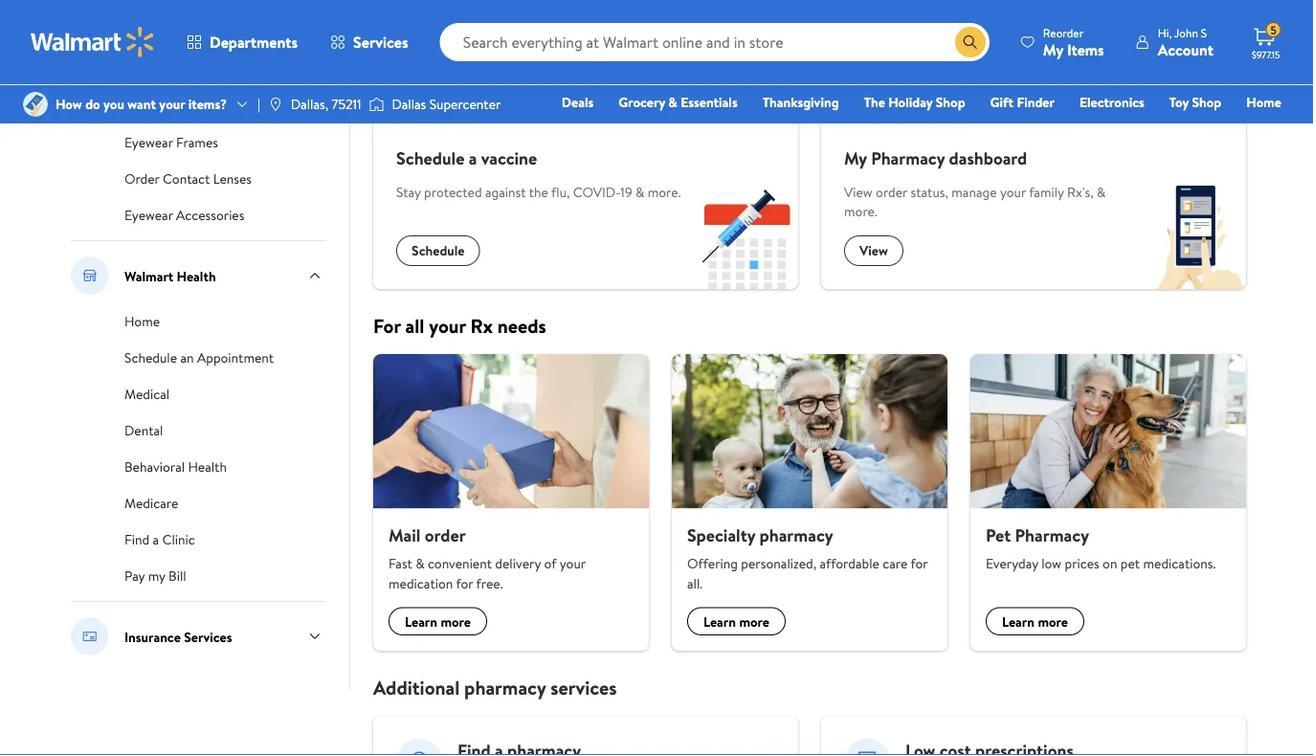 Task type: vqa. For each thing, say whether or not it's contained in the screenshot.
Eyewear Accessories link
yes



Task type: locate. For each thing, give the bounding box(es) containing it.
pharmacy left services
[[464, 674, 546, 701]]

schedule down protected
[[412, 242, 465, 260]]

1 vertical spatial order
[[425, 524, 466, 547]]

health
[[177, 267, 216, 286], [188, 458, 227, 477]]

for right care at the bottom
[[911, 555, 928, 573]]

low
[[1042, 555, 1062, 573]]

learn for specialty
[[704, 613, 736, 631]]

for inside mail order fast & convenient delivery of your medication for free.
[[456, 575, 473, 593]]

items
[[1067, 39, 1104, 60]]

0 vertical spatial services
[[353, 32, 408, 53]]

more
[[441, 613, 471, 631], [739, 613, 770, 631], [1038, 613, 1068, 631]]

0 horizontal spatial for
[[456, 575, 473, 593]]

1 horizontal spatial my
[[1043, 39, 1064, 60]]

departments button
[[170, 19, 314, 65]]

order contact lenses
[[124, 170, 252, 189]]

1 vertical spatial home link
[[1238, 92, 1290, 112]]

2 vertical spatial home
[[124, 313, 160, 331]]

0 horizontal spatial more
[[441, 613, 471, 631]]

schedule up medical link
[[124, 349, 177, 368]]

0 vertical spatial for
[[911, 555, 928, 573]]

registry
[[1061, 120, 1110, 138]]

list
[[362, 355, 1258, 651]]

0 vertical spatial health
[[177, 267, 216, 286]]

home up 'walmart+' link
[[1247, 93, 1282, 112]]

more. up view button
[[844, 202, 878, 221]]

learn down everyday
[[1002, 613, 1035, 631]]

mail order list item
[[362, 355, 661, 651]]

bill
[[169, 567, 186, 586]]

center
[[164, 15, 204, 34], [162, 97, 203, 116]]

1 vertical spatial eyewear
[[124, 206, 173, 225]]

a left vaccine
[[469, 146, 477, 170]]

home link down walmart
[[124, 311, 160, 332]]

0 horizontal spatial pharmacy
[[871, 146, 945, 170]]

1 horizontal spatial for
[[911, 555, 928, 573]]

free.
[[476, 575, 503, 593]]

order left status, in the top right of the page
[[876, 183, 908, 202]]

learn more inside pet pharmacy list item
[[1002, 613, 1068, 631]]

1 horizontal spatial services
[[353, 32, 408, 53]]

2 horizontal spatial learn
[[1002, 613, 1035, 631]]

home up want
[[124, 61, 160, 79]]

2 find from the top
[[124, 531, 150, 550]]

eyewear down order
[[124, 206, 173, 225]]

1 vertical spatial my
[[844, 146, 867, 170]]

0 horizontal spatial learn
[[405, 613, 438, 631]]

order up the convenient
[[425, 524, 466, 547]]

health for walmart health
[[177, 267, 216, 286]]

0 vertical spatial pharmacy
[[871, 146, 945, 170]]

2 eyewear from the top
[[124, 206, 173, 225]]

health right behavioral
[[188, 458, 227, 477]]

specialty pharmacy list item
[[661, 355, 959, 651]]

0 vertical spatial center
[[164, 15, 204, 34]]

1 eyewear from the top
[[124, 134, 173, 152]]

your inside view order status, manage your family rx's, & more.
[[1000, 183, 1026, 202]]

1 vertical spatial pharmacy
[[464, 674, 546, 701]]

pharmacy for additional
[[464, 674, 546, 701]]

1 vertical spatial view
[[860, 242, 888, 260]]

lenses
[[213, 170, 252, 189]]

how
[[56, 95, 82, 113]]

services
[[551, 674, 617, 701]]

0 vertical spatial view
[[844, 183, 873, 202]]

home for schedule an appointment
[[124, 313, 160, 331]]

0 horizontal spatial my
[[844, 146, 867, 170]]

1 vertical spatial for
[[456, 575, 473, 593]]

& right grocery in the top of the page
[[669, 93, 678, 112]]

schedule up stay
[[396, 146, 465, 170]]

$977.15
[[1252, 48, 1280, 61]]

services
[[353, 32, 408, 53], [184, 628, 232, 646]]

walmart+ link
[[1216, 119, 1290, 139]]

find a center link
[[124, 95, 203, 116]]

holiday
[[889, 93, 933, 112]]

 image
[[23, 92, 48, 117], [268, 97, 283, 112]]

reorder my items
[[1043, 24, 1104, 60]]

learn inside pet pharmacy list item
[[1002, 613, 1035, 631]]

0 vertical spatial eyewear
[[124, 134, 173, 152]]

find a clinic
[[124, 531, 195, 550]]

of
[[544, 555, 557, 573]]

& inside mail order fast & convenient delivery of your medication for free.
[[416, 555, 425, 573]]

find inside find a center link
[[124, 97, 150, 116]]

0 vertical spatial home link
[[124, 59, 160, 80]]

shop right toy
[[1192, 93, 1222, 112]]

dashboard
[[949, 146, 1027, 170]]

home link for find a center
[[124, 59, 160, 80]]

eyewear for eyewear frames
[[124, 134, 173, 152]]

personalized,
[[741, 555, 817, 573]]

eyewear
[[124, 134, 173, 152], [124, 206, 173, 225]]

pharmacy for specialty
[[760, 524, 834, 547]]

list containing mail order
[[362, 355, 1258, 651]]

1 horizontal spatial pharmacy
[[1015, 524, 1089, 547]]

medical link
[[124, 383, 170, 404]]

more down medication
[[441, 613, 471, 631]]

1 vertical spatial schedule
[[412, 242, 465, 260]]

home
[[124, 61, 160, 79], [1247, 93, 1282, 112], [124, 313, 160, 331]]

pharmacy inside pet pharmacy everyday low prices on pet medications.
[[1015, 524, 1089, 547]]

2 vertical spatial home link
[[124, 311, 160, 332]]

order for mail
[[425, 524, 466, 547]]

& right fast
[[416, 555, 425, 573]]

electronics link
[[1071, 92, 1153, 112]]

0 horizontal spatial pharmacy
[[464, 674, 546, 701]]

home link up want
[[124, 59, 160, 80]]

find right you
[[124, 97, 150, 116]]

1 horizontal spatial  image
[[268, 97, 283, 112]]

refill button
[[396, 42, 458, 72]]

walmart insurance services image
[[71, 618, 109, 656]]

find inside find a clinic link
[[124, 531, 150, 550]]

view inside view order status, manage your family rx's, & more.
[[844, 183, 873, 202]]

home down walmart
[[124, 313, 160, 331]]

order inside mail order fast & convenient delivery of your medication for free.
[[425, 524, 466, 547]]

order inside view order status, manage your family rx's, & more.
[[876, 183, 908, 202]]

pharmacy for everyday
[[1015, 524, 1089, 547]]

center up eyewear frames link
[[162, 97, 203, 116]]

registry link
[[1053, 119, 1119, 139]]

pharmacy inside specialty pharmacy offering personalized, affordable care for all.
[[760, 524, 834, 547]]

home link
[[124, 59, 160, 80], [1238, 92, 1290, 112], [124, 311, 160, 332]]

0 vertical spatial a
[[153, 97, 159, 116]]

health right walmart
[[177, 267, 216, 286]]

1 horizontal spatial learn
[[704, 613, 736, 631]]

0 vertical spatial my
[[1043, 39, 1064, 60]]

1 vertical spatial center
[[162, 97, 203, 116]]

0 vertical spatial pharmacy
[[760, 524, 834, 547]]

1 learn more from the left
[[405, 613, 471, 631]]

learn more down medication
[[405, 613, 471, 631]]

more inside 'specialty pharmacy' 'list item'
[[739, 613, 770, 631]]

walmart health image
[[71, 257, 109, 295]]

3 learn more from the left
[[1002, 613, 1068, 631]]

schedule an appointment link
[[124, 347, 274, 368]]

0 horizontal spatial order
[[425, 524, 466, 547]]

walmart image
[[31, 27, 155, 57]]

learn more inside mail order list item
[[405, 613, 471, 631]]

learn inside 'specialty pharmacy' 'list item'
[[704, 613, 736, 631]]

more down personalized,
[[739, 613, 770, 631]]

affordable
[[820, 555, 880, 573]]

1 horizontal spatial learn more
[[704, 613, 770, 631]]

view for view order status, manage your family rx's, & more.
[[844, 183, 873, 202]]

medicare
[[124, 494, 178, 513]]

2 learn more from the left
[[704, 613, 770, 631]]

do
[[85, 95, 100, 113]]

 image for dallas, 75211
[[268, 97, 283, 112]]

my
[[1043, 39, 1064, 60], [844, 146, 867, 170]]

1 vertical spatial home
[[1247, 93, 1282, 112]]

schedule inside button
[[412, 242, 465, 260]]

pay
[[124, 567, 145, 586]]

more. right 19
[[648, 183, 681, 202]]

1 vertical spatial find
[[124, 531, 150, 550]]

schedule for schedule
[[412, 242, 465, 260]]

grocery
[[619, 93, 665, 112]]

a for center
[[153, 97, 159, 116]]

walmart+
[[1225, 120, 1282, 138]]

learn
[[405, 613, 438, 631], [704, 613, 736, 631], [1002, 613, 1035, 631]]

learn inside mail order list item
[[405, 613, 438, 631]]

& right the rx's,
[[1097, 183, 1106, 202]]

order for view
[[876, 183, 908, 202]]

a up eyewear frames link
[[153, 97, 159, 116]]

rx
[[471, 313, 493, 339]]

insurance services
[[124, 628, 232, 646]]

more inside pet pharmacy list item
[[1038, 613, 1068, 631]]

my left items
[[1043, 39, 1064, 60]]

find
[[124, 97, 150, 116], [124, 531, 150, 550]]

1 horizontal spatial more.
[[844, 202, 878, 221]]

1 learn from the left
[[405, 613, 438, 631]]

more inside mail order list item
[[441, 613, 471, 631]]

specialty
[[687, 524, 756, 547]]

my inside reorder my items
[[1043, 39, 1064, 60]]

reorder
[[1043, 24, 1084, 41]]

home link for schedule an appointment
[[124, 311, 160, 332]]

0 vertical spatial schedule
[[396, 146, 465, 170]]

learn more inside 'specialty pharmacy' 'list item'
[[704, 613, 770, 631]]

pharmacy up status, in the top right of the page
[[871, 146, 945, 170]]

learn down medication
[[405, 613, 438, 631]]

 image left how
[[23, 92, 48, 117]]

learn more down offering
[[704, 613, 770, 631]]

schedule
[[396, 146, 465, 170], [412, 242, 465, 260], [124, 349, 177, 368]]

1 horizontal spatial shop
[[1192, 93, 1222, 112]]

eyewear up order
[[124, 134, 173, 152]]

learn for pet
[[1002, 613, 1035, 631]]

2 horizontal spatial learn more
[[1002, 613, 1068, 631]]

2 learn from the left
[[704, 613, 736, 631]]

1 more from the left
[[441, 613, 471, 631]]

view inside view button
[[860, 242, 888, 260]]

1 vertical spatial health
[[188, 458, 227, 477]]

supercenter
[[430, 95, 501, 113]]

for
[[911, 555, 928, 573], [456, 575, 473, 593]]

more. for my pharmacy dashboard
[[844, 202, 878, 221]]

0 vertical spatial home
[[124, 61, 160, 79]]

your right of
[[560, 555, 586, 573]]

frames
[[176, 134, 218, 152]]

items?
[[188, 95, 227, 113]]

0 horizontal spatial more.
[[648, 183, 681, 202]]

1 horizontal spatial pharmacy
[[760, 524, 834, 547]]

2 horizontal spatial more
[[1038, 613, 1068, 631]]

0 horizontal spatial services
[[184, 628, 232, 646]]

services right insurance
[[184, 628, 232, 646]]

learn down offering
[[704, 613, 736, 631]]

0 horizontal spatial learn more
[[405, 613, 471, 631]]

your left family
[[1000, 183, 1026, 202]]

all.
[[687, 575, 703, 593]]

1 vertical spatial a
[[469, 146, 477, 170]]

my down the on the right of the page
[[844, 146, 867, 170]]

pharmacy for dashboard
[[871, 146, 945, 170]]

view
[[844, 183, 873, 202], [860, 242, 888, 260]]

hi,
[[1158, 24, 1172, 41]]

family
[[1029, 183, 1064, 202]]

a left the clinic
[[153, 531, 159, 550]]

learn more for order
[[405, 613, 471, 631]]

more down low
[[1038, 613, 1068, 631]]

1 horizontal spatial order
[[876, 183, 908, 202]]

learn more down low
[[1002, 613, 1068, 631]]

the holiday shop link
[[856, 92, 974, 112]]

flu,
[[551, 183, 570, 202]]

stay protected against the flu, covid-19 & more.
[[396, 183, 681, 202]]

pharmacy up low
[[1015, 524, 1089, 547]]

schedule an appointment
[[124, 349, 274, 368]]

2 vertical spatial schedule
[[124, 349, 177, 368]]

home link up 'walmart+' link
[[1238, 92, 1290, 112]]

one
[[1135, 120, 1164, 138]]

1 find from the top
[[124, 97, 150, 116]]

departments
[[210, 32, 298, 53]]

learn more
[[405, 613, 471, 631], [704, 613, 770, 631], [1002, 613, 1068, 631]]

health for behavioral health
[[188, 458, 227, 477]]

services left 'refill'
[[353, 32, 408, 53]]

pharmacy up personalized,
[[760, 524, 834, 547]]

everyday
[[986, 555, 1039, 573]]

fashion
[[992, 120, 1037, 138]]

0 horizontal spatial shop
[[936, 93, 966, 112]]

thanksgiving link
[[754, 92, 848, 112]]

dallas,
[[291, 95, 328, 113]]

for down the convenient
[[456, 575, 473, 593]]

2 vertical spatial a
[[153, 531, 159, 550]]

schedule for schedule an appointment
[[124, 349, 177, 368]]

center right vision
[[164, 15, 204, 34]]

0 vertical spatial order
[[876, 183, 908, 202]]

find up pay
[[124, 531, 150, 550]]

manage
[[952, 183, 997, 202]]

1 vertical spatial pharmacy
[[1015, 524, 1089, 547]]

 image
[[369, 95, 384, 114]]

0 horizontal spatial  image
[[23, 92, 48, 117]]

&
[[669, 93, 678, 112], [636, 183, 645, 202], [1097, 183, 1106, 202], [416, 555, 425, 573]]

0 vertical spatial find
[[124, 97, 150, 116]]

3 more from the left
[[1038, 613, 1068, 631]]

more. inside view order status, manage your family rx's, & more.
[[844, 202, 878, 221]]

1 horizontal spatial more
[[739, 613, 770, 631]]

shop right holiday
[[936, 93, 966, 112]]

2 more from the left
[[739, 613, 770, 631]]

walmart health
[[124, 267, 216, 286]]

 image right |
[[268, 97, 283, 112]]

toy shop link
[[1161, 92, 1230, 112]]

3 learn from the left
[[1002, 613, 1035, 631]]



Task type: describe. For each thing, give the bounding box(es) containing it.
5
[[1271, 22, 1277, 38]]

a for clinic
[[153, 531, 159, 550]]

care
[[883, 555, 908, 573]]

hi, john s account
[[1158, 24, 1214, 60]]

services inside popup button
[[353, 32, 408, 53]]

fashion link
[[983, 119, 1045, 139]]

find for find a clinic
[[124, 531, 150, 550]]

dental
[[124, 422, 163, 440]]

find for find a center
[[124, 97, 150, 116]]

status,
[[911, 183, 949, 202]]

schedule for schedule a vaccine
[[396, 146, 465, 170]]

order
[[124, 170, 160, 189]]

pet pharmacy list item
[[959, 355, 1258, 651]]

pet
[[1121, 555, 1140, 573]]

for
[[373, 313, 401, 339]]

electronics
[[1080, 93, 1145, 112]]

my pharmacy dashboard
[[844, 146, 1027, 170]]

 image for how do you want your items?
[[23, 92, 48, 117]]

|
[[258, 95, 260, 113]]

eyewear frames link
[[124, 132, 218, 153]]

insurance
[[124, 628, 181, 646]]

vision center image
[[71, 5, 109, 44]]

view button
[[844, 236, 904, 267]]

find a pharmacy. locations, hours, contact info and more. image
[[396, 740, 442, 755]]

deals link
[[553, 92, 602, 112]]

how do you want your items?
[[56, 95, 227, 113]]

grocery & essentials link
[[610, 92, 746, 112]]

deals
[[562, 93, 594, 112]]

the
[[529, 183, 548, 202]]

on
[[1103, 555, 1118, 573]]

learn for mail
[[405, 613, 438, 631]]

s
[[1201, 24, 1207, 41]]

the
[[864, 93, 885, 112]]

order contact lenses link
[[124, 168, 252, 189]]

toy shop
[[1170, 93, 1222, 112]]

75211
[[332, 95, 361, 113]]

my
[[148, 567, 165, 586]]

additional
[[373, 674, 460, 701]]

2 shop from the left
[[1192, 93, 1222, 112]]

schedule button
[[396, 236, 480, 267]]

eyewear accessories link
[[124, 204, 244, 225]]

my pharmacy dashboard. view order status, manage your family rx's and more. view. image
[[1141, 184, 1246, 290]]

vaccine
[[481, 146, 537, 170]]

Walmart Site-Wide search field
[[440, 23, 990, 61]]

pet pharmacy everyday low prices on pet medications.
[[986, 524, 1216, 573]]

& right 19
[[636, 183, 645, 202]]

your right want
[[159, 95, 185, 113]]

gift finder
[[990, 93, 1055, 112]]

eyewear accessories
[[124, 206, 244, 225]]

fast
[[389, 555, 412, 573]]

prices
[[1065, 555, 1100, 573]]

behavioral health
[[124, 458, 227, 477]]

eyewear for eyewear accessories
[[124, 206, 173, 225]]

gift finder link
[[982, 92, 1064, 112]]

dental link
[[124, 420, 163, 441]]

search icon image
[[963, 34, 978, 50]]

medicare link
[[124, 493, 178, 514]]

account
[[1158, 39, 1214, 60]]

one debit link
[[1127, 119, 1208, 139]]

walmart
[[124, 267, 174, 286]]

john
[[1174, 24, 1198, 41]]

transfer
[[860, 47, 907, 66]]

medications.
[[1143, 555, 1216, 573]]

clinic
[[162, 531, 195, 550]]

& inside view order status, manage your family rx's, & more.
[[1097, 183, 1106, 202]]

additional pharmacy services
[[373, 674, 617, 701]]

refill prescriptions. quickly refill medications in just a few steps. refill. image
[[693, 0, 798, 95]]

1 shop from the left
[[936, 93, 966, 112]]

medical
[[124, 385, 170, 404]]

learn more for pharmacy
[[704, 613, 770, 631]]

more for order
[[441, 613, 471, 631]]

find a center
[[124, 97, 203, 116]]

for inside specialty pharmacy offering personalized, affordable care for all.
[[911, 555, 928, 573]]

toy
[[1170, 93, 1189, 112]]

appointment
[[197, 349, 274, 368]]

the holiday shop
[[864, 93, 966, 112]]

specialty pharmacy offering personalized, affordable care for all.
[[687, 524, 928, 593]]

all
[[405, 313, 424, 339]]

your inside mail order fast & convenient delivery of your medication for free.
[[560, 555, 586, 573]]

home for find a center
[[124, 61, 160, 79]]

transfer link
[[821, 0, 1246, 95]]

view for view
[[860, 242, 888, 260]]

transfer prescriptions. move your rx from another pharmacy to walmart. transfer. image
[[1141, 0, 1246, 95]]

your right all
[[429, 313, 466, 339]]

vision
[[124, 15, 160, 34]]

essentials
[[681, 93, 738, 112]]

refill
[[412, 47, 442, 66]]

learn more for pharmacy
[[1002, 613, 1068, 631]]

want
[[128, 95, 156, 113]]

more. for schedule a vaccine
[[648, 183, 681, 202]]

more for pharmacy
[[739, 613, 770, 631]]

grocery & essentials
[[619, 93, 738, 112]]

gift
[[990, 93, 1014, 112]]

protected
[[424, 183, 482, 202]]

rx's,
[[1068, 183, 1094, 202]]

mail
[[389, 524, 421, 547]]

behavioral
[[124, 458, 185, 477]]

contact
[[163, 170, 210, 189]]

1 vertical spatial services
[[184, 628, 232, 646]]

low cost prescriptions. 30-day supply of generic rx's starting at $4. image
[[844, 740, 890, 755]]

dallas, 75211
[[291, 95, 361, 113]]

offering
[[687, 555, 738, 573]]

pay my bill link
[[124, 565, 186, 586]]

debit
[[1167, 120, 1200, 138]]

covid-
[[573, 183, 621, 202]]

home inside home fashion
[[1247, 93, 1282, 112]]

Search search field
[[440, 23, 990, 61]]

thanksgiving
[[763, 93, 839, 112]]

a for vaccine
[[469, 146, 477, 170]]

services button
[[314, 19, 425, 65]]

more for pharmacy
[[1038, 613, 1068, 631]]

medication
[[389, 575, 453, 593]]

schedule a vaccine. stay protected against the flu, covid-19 and more. schedule. image
[[693, 184, 798, 290]]



